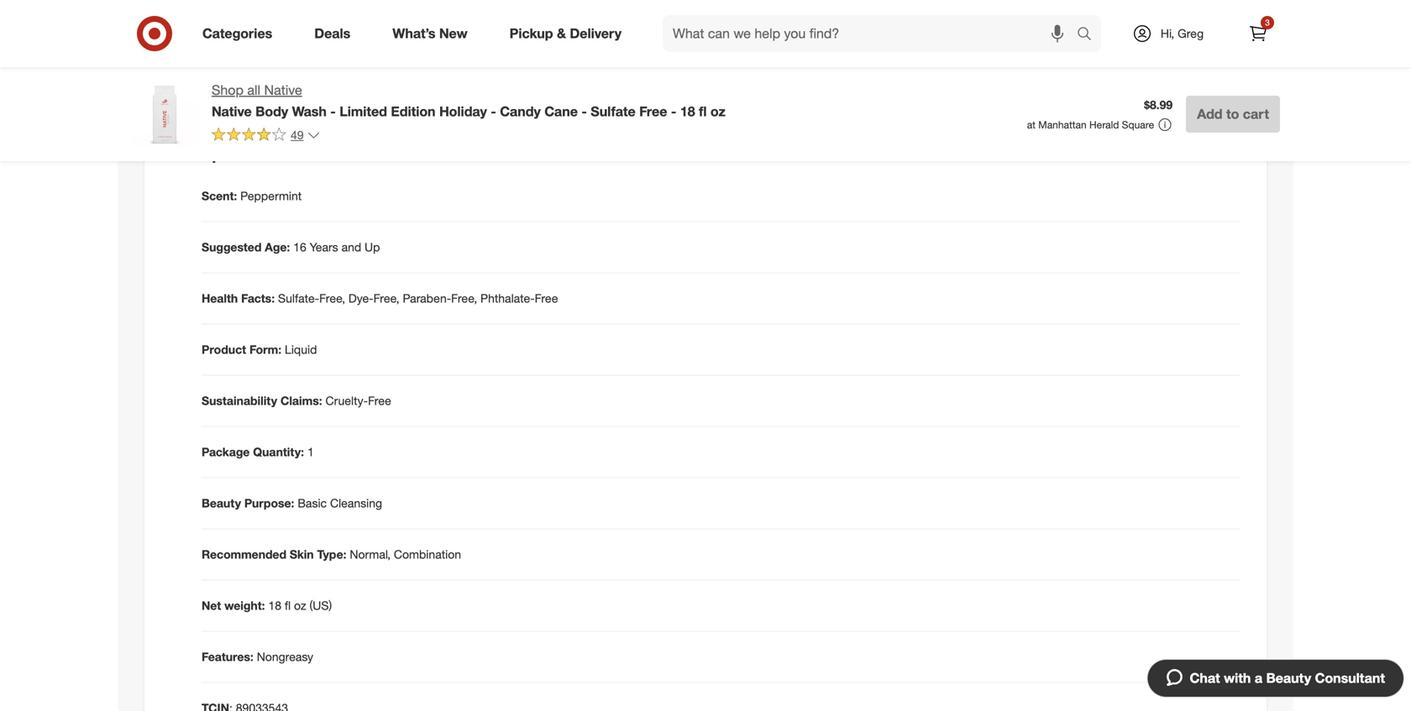 Task type: describe. For each thing, give the bounding box(es) containing it.
and
[[342, 240, 361, 255]]

what's new
[[393, 25, 468, 42]]

years
[[310, 240, 338, 255]]

pickup & delivery link
[[495, 15, 643, 52]]

body
[[255, 103, 288, 120]]

pickup & delivery
[[510, 25, 622, 42]]

image of native body wash - limited edition holiday - candy cane - sulfate free - 18 fl oz image
[[131, 81, 198, 148]]

up
[[365, 240, 380, 255]]

purpose:
[[244, 496, 294, 511]]

candy
[[500, 103, 541, 120]]

consultant
[[1315, 670, 1385, 687]]

greg
[[1178, 26, 1204, 41]]

search
[[1069, 27, 1110, 43]]

1 vertical spatial native
[[212, 103, 252, 120]]

limited
[[340, 103, 387, 120]]

made
[[218, 27, 248, 41]]

oz inside shop all native native body wash - limited edition holiday - candy cane - sulfate free - 18 fl oz
[[711, 103, 726, 120]]

basic
[[298, 496, 327, 511]]

cleansing
[[330, 496, 382, 511]]

suggested
[[202, 240, 262, 255]]

health facts: sulfate-free, dye-free, paraben-free, phthalate-free
[[202, 291, 558, 306]]

package quantity: 1
[[202, 445, 314, 460]]

normal,
[[350, 547, 391, 562]]

at manhattan herald square
[[1027, 118, 1154, 131]]

fresh
[[429, 74, 458, 88]]

skin
[[509, 27, 530, 41]]

recommended
[[202, 547, 286, 562]]

cane
[[545, 103, 578, 120]]

0 horizontal spatial 18
[[268, 599, 281, 613]]

search button
[[1069, 15, 1110, 55]]

beauty inside button
[[1266, 670, 1311, 687]]

quantity:
[[253, 445, 304, 460]]

sulfate
[[591, 103, 636, 120]]

chat with a beauty consultant
[[1190, 670, 1385, 687]]

naturally
[[277, 27, 321, 41]]

or swipe them in the "naughty" scents: fresh mistletoe or spiked eggnog
[[218, 74, 607, 88]]

or
[[513, 74, 524, 88]]

form:
[[249, 342, 282, 357]]

16
[[293, 240, 306, 255]]

new
[[439, 25, 468, 42]]

deals link
[[300, 15, 372, 52]]

merry
[[571, 27, 602, 41]]

cruelty-
[[326, 394, 368, 408]]

scent: peppermint
[[202, 189, 302, 203]]

combination
[[394, 547, 461, 562]]

4 - from the left
[[671, 103, 677, 120]]

edition
[[391, 103, 436, 120]]

all
[[247, 82, 260, 98]]

features:
[[202, 650, 254, 665]]

health
[[202, 291, 238, 306]]

1 vertical spatial free
[[535, 291, 558, 306]]

recommended skin type: normal, combination
[[202, 547, 461, 562]]

beauty purpose: basic cleansing
[[202, 496, 382, 511]]

a
[[1255, 670, 1263, 687]]

delivery
[[570, 25, 622, 42]]

the
[[311, 74, 328, 88]]

type:
[[317, 547, 347, 562]]

peppermint
[[240, 189, 302, 203]]

cart
[[1243, 106, 1269, 122]]

specifications
[[202, 144, 309, 164]]

holiday
[[439, 103, 487, 120]]

with for made
[[252, 27, 273, 41]]

feeling
[[533, 27, 568, 41]]

or
[[218, 74, 231, 88]]

deals
[[314, 25, 351, 42]]

1 - from the left
[[330, 103, 336, 120]]

pickup
[[510, 25, 553, 42]]

dye-
[[349, 291, 374, 306]]

hi, greg
[[1161, 26, 1204, 41]]

hi,
[[1161, 26, 1175, 41]]

to
[[1226, 106, 1239, 122]]

0 horizontal spatial beauty
[[202, 496, 241, 511]]

3 free, from the left
[[451, 291, 477, 306]]

mistletoe
[[461, 74, 510, 88]]

age:
[[265, 240, 290, 255]]

in
[[299, 74, 308, 88]]

derived
[[324, 27, 364, 41]]

leave
[[452, 27, 479, 41]]



Task type: vqa. For each thing, say whether or not it's contained in the screenshot.


Task type: locate. For each thing, give the bounding box(es) containing it.
"naughty"
[[331, 74, 384, 88]]

2 horizontal spatial free
[[639, 103, 667, 120]]

- right the cane
[[582, 103, 587, 120]]

2 - from the left
[[491, 103, 496, 120]]

1 vertical spatial fl
[[285, 599, 291, 613]]

beauty left purpose:
[[202, 496, 241, 511]]

-
[[330, 103, 336, 120], [491, 103, 496, 120], [582, 103, 587, 120], [671, 103, 677, 120]]

0 horizontal spatial free
[[368, 394, 391, 408]]

1 horizontal spatial native
[[264, 82, 302, 98]]

1 horizontal spatial fl
[[699, 103, 707, 120]]

what's
[[393, 25, 435, 42]]

free, left phthalate-
[[451, 291, 477, 306]]

2 free, from the left
[[373, 291, 399, 306]]

2 vertical spatial free
[[368, 394, 391, 408]]

1 vertical spatial 18
[[268, 599, 281, 613]]

0 vertical spatial free
[[639, 103, 667, 120]]

18 right weight: at the left
[[268, 599, 281, 613]]

categories
[[202, 25, 272, 42]]

free,
[[319, 291, 345, 306], [373, 291, 399, 306], [451, 291, 477, 306]]

1 horizontal spatial free,
[[373, 291, 399, 306]]

fl inside shop all native native body wash - limited edition holiday - candy cane - sulfate free - 18 fl oz
[[699, 103, 707, 120]]

what's new link
[[378, 15, 489, 52]]

herald
[[1090, 118, 1119, 131]]

3 link
[[1240, 15, 1277, 52]]

18 inside shop all native native body wash - limited edition holiday - candy cane - sulfate free - 18 fl oz
[[680, 103, 695, 120]]

0 vertical spatial fl
[[699, 103, 707, 120]]

product
[[202, 342, 246, 357]]

weight:
[[224, 599, 265, 613]]

sulfate-
[[278, 291, 319, 306]]

claims:
[[281, 394, 322, 408]]

0 vertical spatial oz
[[711, 103, 726, 120]]

0 vertical spatial native
[[264, 82, 302, 98]]

3 - from the left
[[582, 103, 587, 120]]

0 horizontal spatial oz
[[294, 599, 306, 613]]

1 horizontal spatial free
[[535, 291, 558, 306]]

net weight: 18 fl oz (us)
[[202, 599, 332, 613]]

0 horizontal spatial fl
[[285, 599, 291, 613]]

chat
[[1190, 670, 1220, 687]]

clean
[[616, 27, 644, 41]]

free inside shop all native native body wash - limited edition holiday - candy cane - sulfate free - 18 fl oz
[[639, 103, 667, 120]]

scents:
[[387, 74, 426, 88]]

free, left dye-
[[319, 291, 345, 306]]

- up specifications dropdown button
[[671, 103, 677, 120]]

beauty right a on the bottom right
[[1266, 670, 1311, 687]]

18
[[680, 103, 695, 120], [268, 599, 281, 613]]

them
[[268, 74, 295, 88]]

with right the made on the top of page
[[252, 27, 273, 41]]

shop all native native body wash - limited edition holiday - candy cane - sulfate free - 18 fl oz
[[212, 82, 726, 120]]

What can we help you find? suggestions appear below search field
[[663, 15, 1081, 52]]

0 horizontal spatial &
[[557, 25, 566, 42]]

your
[[483, 27, 506, 41]]

swipe
[[235, 74, 265, 88]]

package
[[202, 445, 250, 460]]

liquid
[[285, 342, 317, 357]]

49 link
[[212, 127, 321, 146]]

chat with a beauty consultant button
[[1147, 659, 1405, 698]]

with left a on the bottom right
[[1224, 670, 1251, 687]]

fl left (us)
[[285, 599, 291, 613]]

that
[[429, 27, 449, 41]]

1 vertical spatial beauty
[[1266, 670, 1311, 687]]

facts:
[[241, 291, 275, 306]]

0 vertical spatial with
[[252, 27, 273, 41]]

sustainability
[[202, 394, 277, 408]]

- left the candy
[[491, 103, 496, 120]]

categories link
[[188, 15, 293, 52]]

add
[[1197, 106, 1223, 122]]

0 horizontal spatial native
[[212, 103, 252, 120]]

1 horizontal spatial with
[[1224, 670, 1251, 687]]

manhattan
[[1039, 118, 1087, 131]]

beauty
[[202, 496, 241, 511], [1266, 670, 1311, 687]]

sustainability claims: cruelty-free
[[202, 394, 391, 408]]

1 vertical spatial with
[[1224, 670, 1251, 687]]

with for chat
[[1224, 670, 1251, 687]]

3
[[1265, 17, 1270, 28]]

2 horizontal spatial free,
[[451, 291, 477, 306]]

ingredients
[[367, 27, 425, 41]]

square
[[1122, 118, 1154, 131]]

1 horizontal spatial beauty
[[1266, 670, 1311, 687]]

spiked
[[527, 74, 563, 88]]

1 free, from the left
[[319, 291, 345, 306]]

1 horizontal spatial &
[[605, 27, 613, 41]]

oz left (us)
[[294, 599, 306, 613]]

with
[[252, 27, 273, 41], [1224, 670, 1251, 687]]

native
[[264, 82, 302, 98], [212, 103, 252, 120]]

& left clean
[[605, 27, 613, 41]]

fl
[[699, 103, 707, 120], [285, 599, 291, 613]]

18 up specifications dropdown button
[[680, 103, 695, 120]]

oz
[[711, 103, 726, 120], [294, 599, 306, 613]]

specifications button
[[158, 128, 1253, 181]]

(us)
[[310, 599, 332, 613]]

wash
[[292, 103, 327, 120]]

& left merry
[[557, 25, 566, 42]]

0 horizontal spatial free,
[[319, 291, 345, 306]]

&
[[557, 25, 566, 42], [605, 27, 613, 41]]

oz up specifications dropdown button
[[711, 103, 726, 120]]

fl up specifications dropdown button
[[699, 103, 707, 120]]

0 horizontal spatial with
[[252, 27, 273, 41]]

eggnog
[[567, 74, 607, 88]]

1 horizontal spatial 18
[[680, 103, 695, 120]]

1 vertical spatial oz
[[294, 599, 306, 613]]

0 vertical spatial beauty
[[202, 496, 241, 511]]

add to cart button
[[1186, 96, 1280, 133]]

& inside pickup & delivery link
[[557, 25, 566, 42]]

free, left paraben- at the left of the page
[[373, 291, 399, 306]]

1
[[307, 445, 314, 460]]

0 vertical spatial 18
[[680, 103, 695, 120]]

native up body at the top
[[264, 82, 302, 98]]

with inside chat with a beauty consultant button
[[1224, 670, 1251, 687]]

- right wash
[[330, 103, 336, 120]]

1 horizontal spatial oz
[[711, 103, 726, 120]]

skin
[[290, 547, 314, 562]]

add to cart
[[1197, 106, 1269, 122]]

product form: liquid
[[202, 342, 317, 357]]

at
[[1027, 118, 1036, 131]]

native down 'shop'
[[212, 103, 252, 120]]

scent:
[[202, 189, 237, 203]]

$8.99
[[1144, 98, 1173, 112]]

49
[[291, 128, 304, 142]]

suggested age: 16 years and up
[[202, 240, 380, 255]]

features: nongreasy
[[202, 650, 313, 665]]



